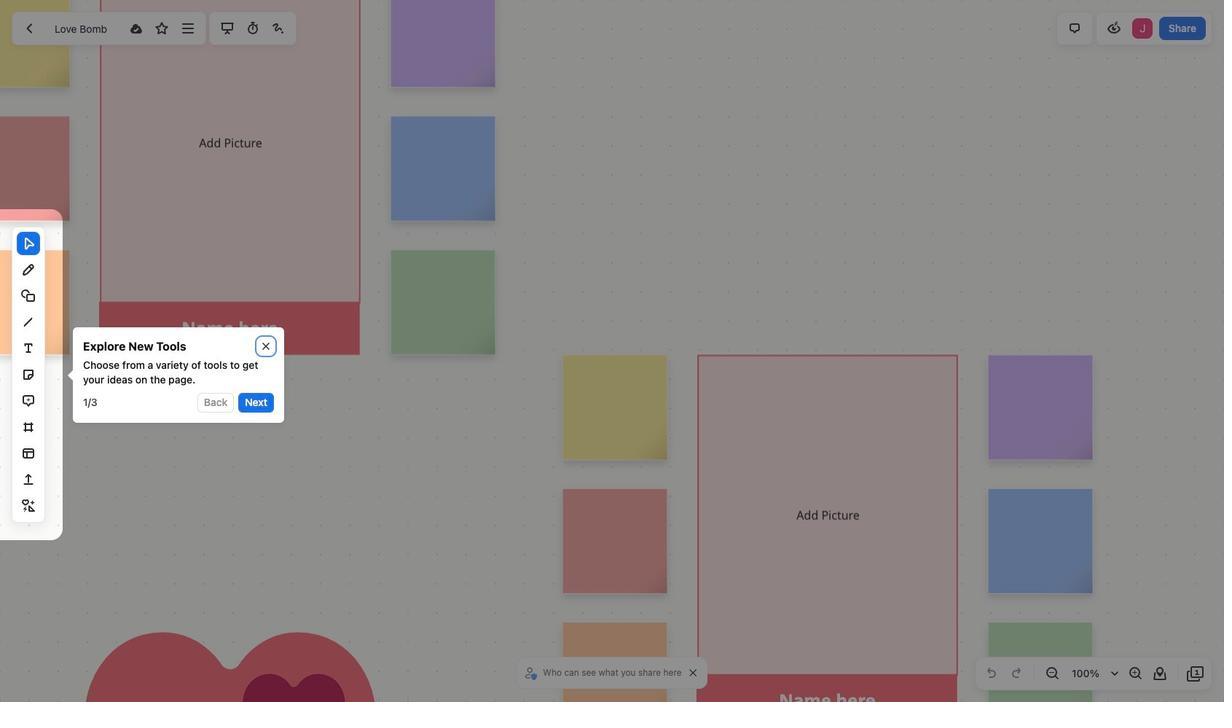 Task type: locate. For each thing, give the bounding box(es) containing it.
choose from a variety of tools to get your ideas on the page. element
[[83, 358, 274, 387]]

zoom in image
[[1127, 665, 1145, 682]]

star this whiteboard image
[[153, 20, 171, 37]]

close image
[[262, 343, 270, 350]]

more options image
[[179, 20, 196, 37]]

list
[[1131, 17, 1155, 40]]

presentation image
[[218, 20, 236, 37]]

tooltip
[[63, 327, 284, 422]]

close image
[[690, 669, 697, 677]]

laser image
[[270, 20, 287, 37]]

comment panel image
[[1066, 20, 1084, 37]]

list item
[[1131, 17, 1155, 40]]



Task type: describe. For each thing, give the bounding box(es) containing it.
dashboard image
[[21, 20, 39, 37]]

timer image
[[244, 20, 261, 37]]

pages image
[[1188, 665, 1205, 682]]

explore new tools element
[[83, 338, 186, 355]]

Document name text field
[[44, 17, 122, 40]]

zoom out image
[[1044, 665, 1061, 682]]



Task type: vqa. For each thing, say whether or not it's contained in the screenshot.
'timer' image
yes



